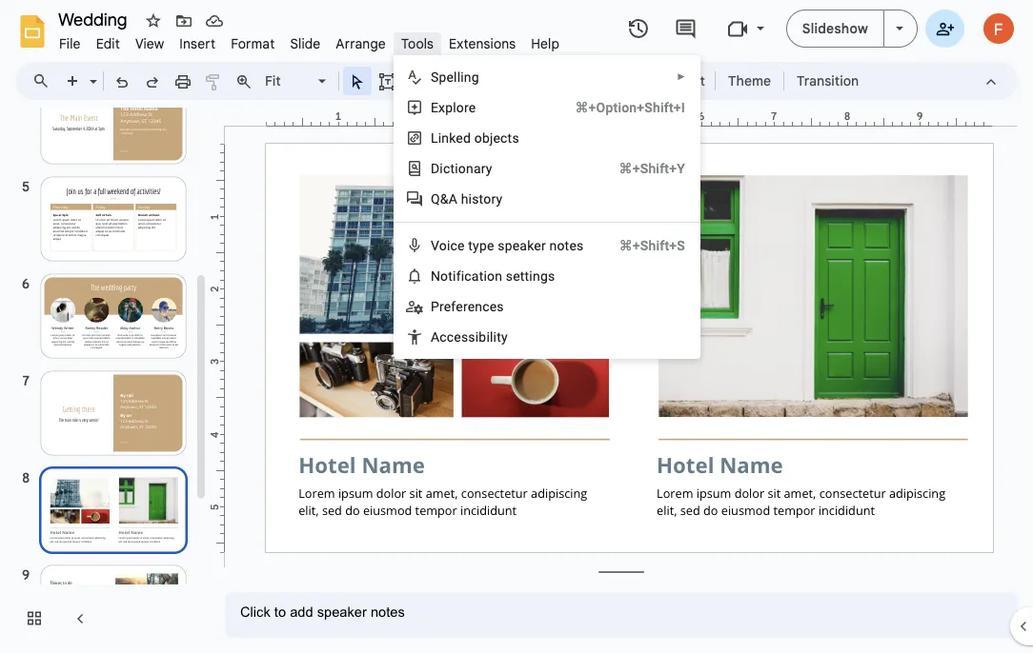 Task type: describe. For each thing, give the bounding box(es) containing it.
arrange menu item
[[328, 32, 394, 55]]

d ictionary
[[431, 161, 492, 176]]

transition button
[[788, 67, 868, 95]]

application containing slideshow
[[0, 0, 1033, 654]]

edit menu item
[[88, 32, 128, 55]]

spelling s element
[[431, 69, 485, 85]]

s
[[431, 69, 439, 85]]

format
[[231, 35, 275, 52]]

inked
[[438, 130, 471, 146]]

v
[[431, 238, 439, 254]]

menu bar banner
[[0, 0, 1033, 654]]

p references
[[431, 299, 504, 315]]

file menu item
[[51, 32, 88, 55]]

notification settings o element
[[431, 268, 561, 284]]

new slide with layout image
[[85, 69, 97, 75]]

arrange
[[336, 35, 386, 52]]

v oice type speaker notes
[[431, 238, 584, 254]]

Zoom field
[[259, 68, 335, 96]]

oice
[[439, 238, 465, 254]]

menu inside application
[[394, 55, 700, 654]]

⌘+shift+s
[[619, 238, 685, 254]]

slideshow
[[802, 20, 868, 37]]

r
[[464, 100, 469, 115]]

references
[[439, 299, 504, 315]]

help
[[531, 35, 560, 52]]

slideshow button
[[786, 10, 884, 48]]

explo r e
[[431, 100, 476, 115]]

a
[[431, 329, 440, 345]]

Menus field
[[24, 68, 66, 94]]

Zoom text field
[[262, 68, 315, 94]]

⌘+option+shift+i element
[[552, 98, 685, 117]]

d
[[431, 161, 440, 176]]

objects
[[474, 130, 519, 146]]

pelling
[[439, 69, 479, 85]]

⌘+option+shift+i
[[575, 100, 685, 115]]



Task type: vqa. For each thing, say whether or not it's contained in the screenshot.
the speaker
yes



Task type: locate. For each thing, give the bounding box(es) containing it.
menu containing s
[[394, 55, 700, 654]]

layout button
[[656, 67, 711, 95]]

presentation options image
[[896, 27, 904, 30]]

slide menu item
[[283, 32, 328, 55]]

view
[[135, 35, 164, 52]]

q &a history
[[431, 191, 503, 207]]

main toolbar
[[56, 67, 868, 96]]

n o tification settings
[[431, 268, 555, 284]]

layout
[[662, 72, 705, 89]]

c
[[440, 329, 447, 345]]

o
[[440, 268, 448, 284]]

voice type speaker notes v element
[[431, 238, 589, 254]]

a c cessibility
[[431, 329, 508, 345]]

insert
[[179, 35, 216, 52]]

q&a history q element
[[431, 191, 508, 207]]

linked objects l element
[[431, 130, 525, 146]]

format menu item
[[223, 32, 283, 55]]

tools menu item
[[394, 32, 441, 55]]

dictionary d element
[[431, 161, 498, 176]]

menu bar containing file
[[51, 25, 567, 56]]

cessibility
[[447, 329, 508, 345]]

explore r element
[[431, 100, 482, 115]]

view menu item
[[128, 32, 172, 55]]

q
[[431, 191, 440, 207]]

ictionary
[[440, 161, 492, 176]]

l
[[431, 130, 438, 146]]

speaker
[[498, 238, 546, 254]]

navigation
[[0, 74, 210, 654]]

preferences p element
[[431, 299, 510, 315]]

Rename text field
[[51, 8, 138, 30]]

tification
[[448, 268, 502, 284]]

menu bar inside the menu bar banner
[[51, 25, 567, 56]]

explo
[[431, 100, 464, 115]]

slide
[[290, 35, 321, 52]]

notes
[[549, 238, 584, 254]]

settings
[[506, 268, 555, 284]]

share. private to only me. image
[[936, 19, 954, 37]]

theme button
[[720, 67, 780, 95]]

p
[[431, 299, 439, 315]]

menu bar
[[51, 25, 567, 56]]

extensions menu item
[[441, 32, 523, 55]]

transition
[[797, 72, 859, 89]]

file
[[59, 35, 81, 52]]

theme
[[728, 72, 771, 89]]

⌘+shift+y element
[[596, 159, 685, 178]]

e
[[469, 100, 476, 115]]

accessibility c element
[[431, 329, 514, 345]]

n
[[431, 268, 440, 284]]

&a
[[440, 191, 457, 207]]

help menu item
[[523, 32, 567, 55]]

l inked objects
[[431, 130, 519, 146]]

edit
[[96, 35, 120, 52]]

application
[[0, 0, 1033, 654]]

Star checkbox
[[140, 8, 167, 34]]

⌘+shift+s element
[[596, 236, 685, 255]]

tools
[[401, 35, 434, 52]]

►
[[677, 71, 686, 82]]

extensions
[[449, 35, 516, 52]]

menu
[[394, 55, 700, 654]]

history
[[461, 191, 503, 207]]

type
[[468, 238, 494, 254]]

s pelling
[[431, 69, 479, 85]]

insert menu item
[[172, 32, 223, 55]]

⌘+shift+y
[[619, 161, 685, 176]]



